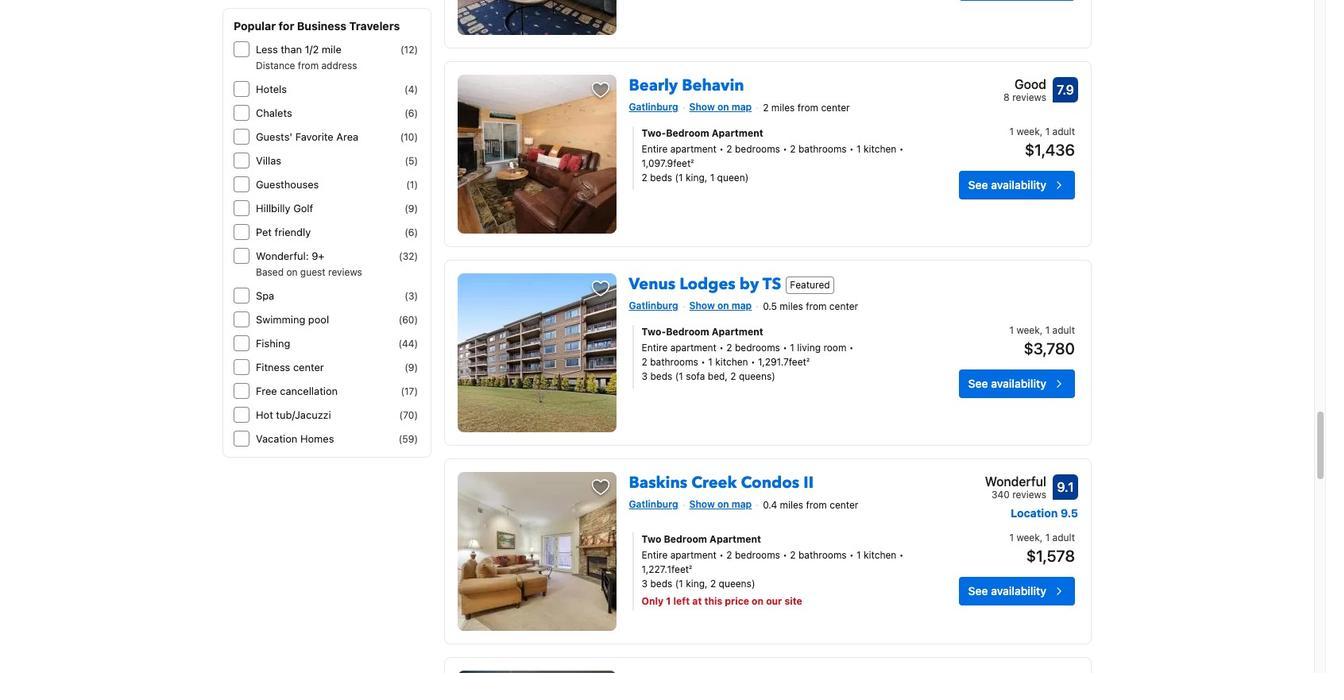 Task type: describe. For each thing, give the bounding box(es) containing it.
0.4 miles from center
[[763, 499, 859, 511]]

two- for bearly
[[642, 127, 666, 139]]

from down '1/2'
[[298, 60, 319, 72]]

1 week , 1 adult $1,578
[[1010, 532, 1075, 565]]

less than 1/2 mile
[[256, 43, 342, 56]]

behavin
[[682, 75, 744, 96]]

2 map from the top
[[732, 300, 752, 311]]

map for behavin
[[732, 101, 752, 113]]

bedrooms for lodges
[[735, 342, 780, 353]]

on down wonderful: 9+
[[286, 266, 298, 278]]

hillbilly
[[256, 202, 291, 215]]

, for ts
[[1040, 324, 1043, 336]]

hotels
[[256, 83, 287, 95]]

condos
[[741, 472, 800, 493]]

pet
[[256, 226, 272, 238]]

entire for baskins
[[642, 549, 668, 561]]

(9) for hillbilly golf
[[405, 203, 418, 215]]

entire for venus
[[642, 342, 668, 353]]

free
[[256, 385, 277, 397]]

scored 7.9 element
[[1053, 77, 1078, 103]]

(70)
[[399, 409, 418, 421]]

guests' favorite area
[[256, 130, 358, 143]]

show on map for behavin
[[689, 101, 752, 113]]

0.5
[[763, 300, 777, 312]]

location 9.5
[[1011, 506, 1078, 520]]

ts
[[763, 273, 781, 295]]

bearly
[[629, 75, 678, 96]]

see availability link for ts
[[959, 369, 1075, 398]]

hot tub/jacuzzi
[[256, 408, 331, 421]]

bathrooms inside two-bedroom apartment entire apartment • 2 bedrooms • 1 living room • 2 bathrooms • 1 kitchen • 1,291.7feet² 3 beds (1 sofa bed, 2 queens)
[[650, 356, 698, 368]]

gatlinburg for baskins
[[629, 498, 678, 510]]

price
[[725, 595, 749, 607]]

venus lodges by ts image
[[457, 273, 616, 432]]

2 down 2 miles from center
[[790, 143, 796, 155]]

vacation
[[256, 432, 297, 445]]

bearly behavin
[[629, 75, 744, 96]]

from for 2
[[798, 102, 818, 114]]

from for 0.4
[[806, 499, 827, 511]]

availability for ii
[[991, 584, 1046, 598]]

room
[[824, 342, 847, 353]]

swimming
[[256, 313, 305, 326]]

popular
[[234, 19, 276, 33]]

favorite
[[295, 130, 334, 143]]

guests'
[[256, 130, 293, 143]]

show for creek
[[689, 498, 715, 510]]

location
[[1011, 506, 1058, 520]]

friendly
[[275, 226, 311, 238]]

1 see availability link from the top
[[959, 171, 1075, 199]]

1 week , 1 adult $3,780
[[1010, 324, 1075, 357]]

wonderful
[[985, 474, 1046, 489]]

based on guest reviews
[[256, 266, 362, 278]]

wonderful: 9+
[[256, 250, 325, 262]]

bedrooms for creek
[[735, 549, 780, 561]]

pool
[[308, 313, 329, 326]]

(1 for baskins
[[675, 578, 683, 590]]

(1)
[[406, 179, 418, 191]]

see for ts
[[968, 377, 988, 390]]

(59)
[[399, 433, 418, 445]]

(4)
[[405, 83, 418, 95]]

at
[[692, 595, 702, 607]]

popular for business travelers
[[234, 19, 400, 33]]

villas
[[256, 154, 281, 167]]

see availability for ii
[[968, 584, 1046, 598]]

chalets
[[256, 106, 292, 119]]

vacation homes
[[256, 432, 334, 445]]

2 up two-bedroom apartment entire apartment • 2 bedrooms • 2 bathrooms • 1 kitchen • 1,097.9feet² 2 beds (1 king, 1 queen)
[[763, 102, 769, 114]]

distance
[[256, 60, 295, 72]]

pet friendly
[[256, 226, 311, 238]]

spa
[[256, 289, 274, 302]]

340
[[992, 489, 1010, 501]]

address
[[321, 60, 357, 72]]

good
[[1015, 77, 1046, 91]]

adult for ts
[[1053, 324, 1075, 336]]

1 vertical spatial miles
[[780, 300, 803, 312]]

center up cancellation
[[293, 361, 324, 373]]

see for ii
[[968, 584, 988, 598]]

2 down 1,097.9feet² in the top of the page
[[642, 172, 647, 183]]

9+
[[312, 250, 325, 262]]

bedroom for lodges
[[666, 326, 709, 338]]

wonderful:
[[256, 250, 309, 262]]

for
[[279, 19, 294, 33]]

9.1
[[1057, 480, 1074, 494]]

mile
[[322, 43, 342, 56]]

queens) inside two-bedroom apartment entire apartment • 2 bedrooms • 1 living room • 2 bathrooms • 1 kitchen • 1,291.7feet² 3 beds (1 sofa bed, 2 queens)
[[739, 370, 775, 382]]

by
[[740, 273, 759, 295]]

two- for venus
[[642, 326, 666, 338]]

(1 for bearly
[[675, 172, 683, 183]]

two
[[642, 533, 661, 545]]

(44)
[[398, 338, 418, 350]]

(6) for chalets
[[405, 107, 418, 119]]

only
[[642, 595, 664, 607]]

3 inside two bedroom apartment entire apartment • 2 bedrooms • 2 bathrooms • 1 kitchen • 1,227.1feet² 3 beds (1 king, 2 queens) only 1 left at this price on our site
[[642, 578, 648, 590]]

venus lodges by ts
[[629, 273, 781, 295]]

baskins
[[629, 472, 687, 493]]

featured
[[790, 279, 830, 291]]

2 up queen)
[[727, 143, 732, 155]]

fitness center
[[256, 361, 324, 373]]

kitchen inside two-bedroom apartment entire apartment • 2 bedrooms • 1 living room • 2 bathrooms • 1 kitchen • 1,291.7feet² 3 beds (1 sofa bed, 2 queens)
[[715, 356, 748, 368]]

bathrooms for behavin
[[798, 143, 847, 155]]

bedrooms for behavin
[[735, 143, 780, 155]]

(12)
[[400, 44, 418, 56]]

bedroom for behavin
[[666, 127, 709, 139]]

our
[[766, 595, 782, 607]]

king, for behavin
[[686, 172, 707, 183]]

1,227.1feet²
[[642, 563, 692, 575]]

baskins creek condos ii image
[[457, 472, 616, 631]]

this
[[704, 595, 722, 607]]

center for 2 miles from center
[[821, 102, 850, 114]]

baskins creek condos ii
[[629, 472, 814, 493]]

two-bedroom apartment entire apartment • 2 bedrooms • 1 living room • 2 bathrooms • 1 kitchen • 1,291.7feet² 3 beds (1 sofa bed, 2 queens)
[[642, 326, 854, 382]]

reviews for wonderful
[[1012, 489, 1046, 501]]

1 see from the top
[[968, 178, 988, 191]]

miles for baskins creek condos ii
[[780, 499, 803, 511]]

fishing
[[256, 337, 290, 350]]

week for ts
[[1017, 324, 1040, 336]]

$1,436
[[1025, 141, 1075, 159]]

travelers
[[349, 19, 400, 33]]

hot
[[256, 408, 273, 421]]

2 gatlinburg from the top
[[629, 300, 678, 311]]

adult for ii
[[1053, 532, 1075, 544]]

baskins creek condos ii link
[[629, 466, 814, 493]]

swimming pool
[[256, 313, 329, 326]]

center for 0.5 miles from center
[[829, 300, 858, 312]]

distance from address
[[256, 60, 357, 72]]

two-bedroom apartment link for venus lodges by ts
[[642, 325, 910, 339]]

2 down two bedroom apartment link
[[790, 549, 796, 561]]

creek
[[691, 472, 737, 493]]

good element
[[1004, 75, 1046, 94]]

2 up bed,
[[727, 342, 732, 353]]

show on map for creek
[[689, 498, 752, 510]]

queen)
[[717, 172, 749, 183]]

, inside 1 week , 1 adult $1,436
[[1040, 125, 1043, 137]]



Task type: vqa. For each thing, say whether or not it's contained in the screenshot.


Task type: locate. For each thing, give the bounding box(es) containing it.
adult inside "1 week , 1 adult $1,578"
[[1053, 532, 1075, 544]]

two-bedroom apartment link for bearly behavin
[[642, 126, 910, 141]]

free cancellation
[[256, 385, 338, 397]]

(1 left sofa
[[675, 370, 683, 382]]

2 show on map from the top
[[689, 300, 752, 311]]

wonderful element
[[985, 472, 1046, 491]]

week up $3,780
[[1017, 324, 1040, 336]]

0 vertical spatial miles
[[771, 102, 795, 114]]

bedroom inside two-bedroom apartment entire apartment • 2 bedrooms • 2 bathrooms • 1 kitchen • 1,097.9feet² 2 beds (1 king, 1 queen)
[[666, 127, 709, 139]]

(1 inside two-bedroom apartment entire apartment • 2 bedrooms • 2 bathrooms • 1 kitchen • 1,097.9feet² 2 beds (1 king, 1 queen)
[[675, 172, 683, 183]]

2 vertical spatial apartment
[[670, 549, 717, 561]]

0 vertical spatial gatlinburg
[[629, 101, 678, 113]]

3 left sofa
[[642, 370, 648, 382]]

entire inside two-bedroom apartment entire apartment • 2 bedrooms • 1 living room • 2 bathrooms • 1 kitchen • 1,291.7feet² 3 beds (1 sofa bed, 2 queens)
[[642, 342, 668, 353]]

,
[[1040, 125, 1043, 137], [1040, 324, 1043, 336], [1040, 532, 1043, 544]]

king, down 1,097.9feet² in the top of the page
[[686, 172, 707, 183]]

apartment for behavin
[[712, 127, 763, 139]]

0 vertical spatial apartment
[[712, 127, 763, 139]]

see availability link down $3,780
[[959, 369, 1075, 398]]

2 vertical spatial bedrooms
[[735, 549, 780, 561]]

kitchen for creek
[[864, 549, 897, 561]]

apartment for lodges
[[670, 342, 717, 353]]

0 vertical spatial two-bedroom apartment link
[[642, 126, 910, 141]]

1 (1 from the top
[[675, 172, 683, 183]]

2 vertical spatial adult
[[1053, 532, 1075, 544]]

availability down $3,780
[[991, 377, 1046, 390]]

adult inside 1 week , 1 adult $1,436
[[1053, 125, 1075, 137]]

on for 2 miles from center
[[717, 101, 729, 113]]

show on map down lodges
[[689, 300, 752, 311]]

center down featured
[[829, 300, 858, 312]]

show
[[689, 101, 715, 113], [689, 300, 715, 311], [689, 498, 715, 510]]

tub/jacuzzi
[[276, 408, 331, 421]]

2 two- from the top
[[642, 326, 666, 338]]

center up two-bedroom apartment entire apartment • 2 bedrooms • 2 bathrooms • 1 kitchen • 1,097.9feet² 2 beds (1 king, 1 queen)
[[821, 102, 850, 114]]

gatlinburg down bearly
[[629, 101, 678, 113]]

1 vertical spatial availability
[[991, 377, 1046, 390]]

1 vertical spatial queens)
[[719, 578, 755, 590]]

0 vertical spatial bathrooms
[[798, 143, 847, 155]]

apartment inside two bedroom apartment entire apartment • 2 bedrooms • 2 bathrooms • 1 kitchen • 1,227.1feet² 3 beds (1 king, 2 queens) only 1 left at this price on our site
[[670, 549, 717, 561]]

2 bedrooms from the top
[[735, 342, 780, 353]]

3 availability from the top
[[991, 584, 1046, 598]]

see
[[968, 178, 988, 191], [968, 377, 988, 390], [968, 584, 988, 598]]

center right 0.4
[[830, 499, 859, 511]]

3 apartment from the top
[[670, 549, 717, 561]]

3 up only
[[642, 578, 648, 590]]

2 vertical spatial reviews
[[1012, 489, 1046, 501]]

miles up two-bedroom apartment entire apartment • 2 bedrooms • 2 bathrooms • 1 kitchen • 1,097.9feet² 2 beds (1 king, 1 queen)
[[771, 102, 795, 114]]

1 vertical spatial entire
[[642, 342, 668, 353]]

apartment for behavin
[[670, 143, 717, 155]]

2 vertical spatial see availability
[[968, 584, 1046, 598]]

0 vertical spatial two-
[[642, 127, 666, 139]]

bathrooms inside two bedroom apartment entire apartment • 2 bedrooms • 2 bathrooms • 1 kitchen • 1,227.1feet² 3 beds (1 king, 2 queens) only 1 left at this price on our site
[[798, 549, 847, 561]]

show on map
[[689, 101, 752, 113], [689, 300, 752, 311], [689, 498, 752, 510]]

adult up $3,780
[[1053, 324, 1075, 336]]

1 entire from the top
[[642, 143, 668, 155]]

beds
[[650, 172, 672, 183], [650, 370, 672, 382], [650, 578, 672, 590]]

week inside 1 week , 1 adult $3,780
[[1017, 324, 1040, 336]]

two bedroom apartment entire apartment • 2 bedrooms • 2 bathrooms • 1 kitchen • 1,227.1feet² 3 beds (1 king, 2 queens) only 1 left at this price on our site
[[642, 533, 904, 607]]

(5)
[[405, 155, 418, 167]]

2 show from the top
[[689, 300, 715, 311]]

apartment down 0.5
[[712, 326, 763, 338]]

2 (1 from the top
[[675, 370, 683, 382]]

king, up the at
[[686, 578, 708, 590]]

1 vertical spatial reviews
[[328, 266, 362, 278]]

bearly behavin image
[[457, 75, 616, 234]]

(1 up "left"
[[675, 578, 683, 590]]

on inside two bedroom apartment entire apartment • 2 bedrooms • 2 bathrooms • 1 kitchen • 1,227.1feet² 3 beds (1 king, 2 queens) only 1 left at this price on our site
[[752, 595, 764, 607]]

1 (6) from the top
[[405, 107, 418, 119]]

$1,578
[[1026, 547, 1075, 565]]

1 apartment from the top
[[670, 143, 717, 155]]

bedrooms inside two-bedroom apartment entire apartment • 2 bedrooms • 2 bathrooms • 1 kitchen • 1,097.9feet² 2 beds (1 king, 1 queen)
[[735, 143, 780, 155]]

0 vertical spatial see
[[968, 178, 988, 191]]

1 vertical spatial bedroom
[[666, 326, 709, 338]]

adult up '$1,436'
[[1053, 125, 1075, 137]]

apartment
[[712, 127, 763, 139], [712, 326, 763, 338], [710, 533, 761, 545]]

, inside "1 week , 1 adult $1,578"
[[1040, 532, 1043, 544]]

(9)
[[405, 203, 418, 215], [405, 362, 418, 373]]

bedrooms inside two-bedroom apartment entire apartment • 2 bedrooms • 1 living room • 2 bathrooms • 1 kitchen • 1,291.7feet² 3 beds (1 sofa bed, 2 queens)
[[735, 342, 780, 353]]

2 see availability link from the top
[[959, 369, 1075, 398]]

apartment up 1,097.9feet² in the top of the page
[[670, 143, 717, 155]]

0 vertical spatial ,
[[1040, 125, 1043, 137]]

reviews up location
[[1012, 489, 1046, 501]]

see availability down "1 week , 1 adult $1,578"
[[968, 584, 1046, 598]]

from down featured
[[806, 300, 827, 312]]

apartment inside two-bedroom apartment entire apartment • 2 bedrooms • 2 bathrooms • 1 kitchen • 1,097.9feet² 2 beds (1 king, 1 queen)
[[670, 143, 717, 155]]

2 vertical spatial see availability link
[[959, 577, 1075, 605]]

1 vertical spatial show
[[689, 300, 715, 311]]

bedrooms up 1,291.7feet²
[[735, 342, 780, 353]]

2 right bed,
[[730, 370, 736, 382]]

beds for bearly
[[650, 172, 672, 183]]

two- inside two-bedroom apartment entire apartment • 2 bedrooms • 1 living room • 2 bathrooms • 1 kitchen • 1,291.7feet² 3 beds (1 sofa bed, 2 queens)
[[642, 326, 666, 338]]

3 see from the top
[[968, 584, 988, 598]]

apartment up sofa
[[670, 342, 717, 353]]

apartment inside two-bedroom apartment entire apartment • 2 bedrooms • 1 living room • 2 bathrooms • 1 kitchen • 1,291.7feet² 3 beds (1 sofa bed, 2 queens)
[[712, 326, 763, 338]]

1 vertical spatial (1
[[675, 370, 683, 382]]

site
[[785, 595, 802, 607]]

apartment for lodges
[[712, 326, 763, 338]]

week inside "1 week , 1 adult $1,578"
[[1017, 532, 1040, 544]]

kitchen inside two-bedroom apartment entire apartment • 2 bedrooms • 2 bathrooms • 1 kitchen • 1,097.9feet² 2 beds (1 king, 1 queen)
[[864, 143, 897, 155]]

than
[[281, 43, 302, 56]]

2 , from the top
[[1040, 324, 1043, 336]]

0 vertical spatial (9)
[[405, 203, 418, 215]]

1 (9) from the top
[[405, 203, 418, 215]]

beds down 1,227.1feet²
[[650, 578, 672, 590]]

(9) for fitness center
[[405, 362, 418, 373]]

two-bedroom apartment link down 2 miles from center
[[642, 126, 910, 141]]

2 vertical spatial kitchen
[[864, 549, 897, 561]]

0 vertical spatial show
[[689, 101, 715, 113]]

(3)
[[405, 290, 418, 302]]

on down baskins creek condos ii on the bottom of page
[[717, 498, 729, 510]]

3 gatlinburg from the top
[[629, 498, 678, 510]]

1 vertical spatial king,
[[686, 578, 708, 590]]

bedrooms up queen)
[[735, 143, 780, 155]]

beds inside two-bedroom apartment entire apartment • 2 bedrooms • 2 bathrooms • 1 kitchen • 1,097.9feet² 2 beds (1 king, 1 queen)
[[650, 172, 672, 183]]

1 vertical spatial (9)
[[405, 362, 418, 373]]

(1 down 1,097.9feet² in the top of the page
[[675, 172, 683, 183]]

1 vertical spatial ,
[[1040, 324, 1043, 336]]

from down ii
[[806, 499, 827, 511]]

1 vertical spatial apartment
[[712, 326, 763, 338]]

map
[[732, 101, 752, 113], [732, 300, 752, 311], [732, 498, 752, 510]]

availability
[[991, 178, 1046, 191], [991, 377, 1046, 390], [991, 584, 1046, 598]]

beds down 1,097.9feet² in the top of the page
[[650, 172, 672, 183]]

7.9
[[1057, 83, 1074, 97]]

1 3 from the top
[[642, 370, 648, 382]]

2 two-bedroom apartment link from the top
[[642, 325, 910, 339]]

1,097.9feet²
[[642, 157, 694, 169]]

3 show on map from the top
[[689, 498, 752, 510]]

1 week , 1 adult $1,436
[[1010, 125, 1075, 159]]

from up two-bedroom apartment entire apartment • 2 bedrooms • 2 bathrooms • 1 kitchen • 1,097.9feet² 2 beds (1 king, 1 queen)
[[798, 102, 818, 114]]

availability for ts
[[991, 377, 1046, 390]]

queens) up price
[[719, 578, 755, 590]]

2 see availability from the top
[[968, 377, 1046, 390]]

miles
[[771, 102, 795, 114], [780, 300, 803, 312], [780, 499, 803, 511]]

2 vertical spatial apartment
[[710, 533, 761, 545]]

gatlinburg for bearly
[[629, 101, 678, 113]]

bedroom inside two bedroom apartment entire apartment • 2 bedrooms • 2 bathrooms • 1 kitchen • 1,227.1feet² 3 beds (1 king, 2 queens) only 1 left at this price on our site
[[664, 533, 707, 545]]

1
[[1010, 125, 1014, 137], [1045, 125, 1050, 137], [857, 143, 861, 155], [710, 172, 715, 183], [1010, 324, 1014, 336], [1045, 324, 1050, 336], [790, 342, 794, 353], [708, 356, 713, 368], [1010, 532, 1014, 544], [1045, 532, 1050, 544], [857, 549, 861, 561], [666, 595, 671, 607]]

1 vertical spatial (6)
[[405, 226, 418, 238]]

less
[[256, 43, 278, 56]]

two- inside two-bedroom apartment entire apartment • 2 bedrooms • 2 bathrooms • 1 kitchen • 1,097.9feet² 2 beds (1 king, 1 queen)
[[642, 127, 666, 139]]

3 entire from the top
[[642, 549, 668, 561]]

2 up this
[[710, 578, 716, 590]]

(32)
[[399, 250, 418, 262]]

1 vertical spatial gatlinburg
[[629, 300, 678, 311]]

bedroom up 1,097.9feet² in the top of the page
[[666, 127, 709, 139]]

apartment up queen)
[[712, 127, 763, 139]]

1 beds from the top
[[650, 172, 672, 183]]

0 vertical spatial king,
[[686, 172, 707, 183]]

see availability
[[968, 178, 1046, 191], [968, 377, 1046, 390], [968, 584, 1046, 598]]

2 week from the top
[[1017, 324, 1040, 336]]

apartment up 1,227.1feet²
[[670, 549, 717, 561]]

(6) down (4)
[[405, 107, 418, 119]]

two bedroom apartment link
[[642, 532, 910, 547]]

3 show from the top
[[689, 498, 715, 510]]

0 vertical spatial kitchen
[[864, 143, 897, 155]]

1 vertical spatial two-
[[642, 326, 666, 338]]

kitchen inside two bedroom apartment entire apartment • 2 bedrooms • 2 bathrooms • 1 kitchen • 1,227.1feet² 3 beds (1 king, 2 queens) only 1 left at this price on our site
[[864, 549, 897, 561]]

2 vertical spatial gatlinburg
[[629, 498, 678, 510]]

1 vertical spatial kitchen
[[715, 356, 748, 368]]

2 vertical spatial map
[[732, 498, 752, 510]]

reviews right 8
[[1012, 91, 1046, 103]]

ii
[[804, 472, 814, 493]]

kitchen for behavin
[[864, 143, 897, 155]]

week for ii
[[1017, 532, 1040, 544]]

1 see availability from the top
[[968, 178, 1046, 191]]

reviews inside good 8 reviews
[[1012, 91, 1046, 103]]

2 vertical spatial entire
[[642, 549, 668, 561]]

1 gatlinburg from the top
[[629, 101, 678, 113]]

1 vertical spatial bathrooms
[[650, 356, 698, 368]]

miles right 0.4
[[780, 499, 803, 511]]

show for behavin
[[689, 101, 715, 113]]

3 bedrooms from the top
[[735, 549, 780, 561]]

miles for bearly behavin
[[771, 102, 795, 114]]

map left 0.4
[[732, 498, 752, 510]]

adult inside 1 week , 1 adult $3,780
[[1053, 324, 1075, 336]]

2 apartment from the top
[[670, 342, 717, 353]]

0 vertical spatial beds
[[650, 172, 672, 183]]

3 (1 from the top
[[675, 578, 683, 590]]

entire down venus
[[642, 342, 668, 353]]

bathrooms up sofa
[[650, 356, 698, 368]]

gatlinburg down baskins on the bottom of the page
[[629, 498, 678, 510]]

miles right 0.5
[[780, 300, 803, 312]]

show down venus lodges by ts
[[689, 300, 715, 311]]

bathrooms down two bedroom apartment link
[[798, 549, 847, 561]]

week inside 1 week , 1 adult $1,436
[[1017, 125, 1040, 137]]

2 vertical spatial (1
[[675, 578, 683, 590]]

$3,780
[[1024, 339, 1075, 357]]

2 vertical spatial beds
[[650, 578, 672, 590]]

3 inside two-bedroom apartment entire apartment • 2 bedrooms • 1 living room • 2 bathrooms • 1 kitchen • 1,291.7feet² 3 beds (1 sofa bed, 2 queens)
[[642, 370, 648, 382]]

1 vertical spatial see availability link
[[959, 369, 1075, 398]]

3 map from the top
[[732, 498, 752, 510]]

availability down $1,578
[[991, 584, 1046, 598]]

map down behavin at right top
[[732, 101, 752, 113]]

2 vertical spatial bedroom
[[664, 533, 707, 545]]

0 vertical spatial reviews
[[1012, 91, 1046, 103]]

apartment inside two-bedroom apartment entire apartment • 2 bedrooms • 2 bathrooms • 1 kitchen • 1,097.9feet² 2 beds (1 king, 1 queen)
[[712, 127, 763, 139]]

on for 0.4 miles from center
[[717, 498, 729, 510]]

show on map down behavin at right top
[[689, 101, 752, 113]]

fitness
[[256, 361, 290, 373]]

see availability for ts
[[968, 377, 1046, 390]]

bedroom up sofa
[[666, 326, 709, 338]]

2 availability from the top
[[991, 377, 1046, 390]]

2 beds from the top
[[650, 370, 672, 382]]

king, inside two-bedroom apartment entire apartment • 2 bedrooms • 2 bathrooms • 1 kitchen • 1,097.9feet² 2 beds (1 king, 1 queen)
[[686, 172, 707, 183]]

0 vertical spatial see availability link
[[959, 171, 1075, 199]]

3
[[642, 370, 648, 382], [642, 578, 648, 590]]

two- down venus
[[642, 326, 666, 338]]

see availability link down $1,578
[[959, 577, 1075, 605]]

2 entire from the top
[[642, 342, 668, 353]]

0 vertical spatial availability
[[991, 178, 1046, 191]]

guest
[[300, 266, 325, 278]]

show down behavin at right top
[[689, 101, 715, 113]]

0 vertical spatial adult
[[1053, 125, 1075, 137]]

0 vertical spatial queens)
[[739, 370, 775, 382]]

(1
[[675, 172, 683, 183], [675, 370, 683, 382], [675, 578, 683, 590]]

map down by
[[732, 300, 752, 311]]

2 3 from the top
[[642, 578, 648, 590]]

from for 0.5
[[806, 300, 827, 312]]

sofa
[[686, 370, 705, 382]]

1 availability from the top
[[991, 178, 1046, 191]]

(6)
[[405, 107, 418, 119], [405, 226, 418, 238]]

1 show from the top
[[689, 101, 715, 113]]

week up '$1,436'
[[1017, 125, 1040, 137]]

, up $1,578
[[1040, 532, 1043, 544]]

bedrooms
[[735, 143, 780, 155], [735, 342, 780, 353], [735, 549, 780, 561]]

(1 inside two bedroom apartment entire apartment • 2 bedrooms • 2 bathrooms • 1 kitchen • 1,227.1feet² 3 beds (1 king, 2 queens) only 1 left at this price on our site
[[675, 578, 683, 590]]

week down location
[[1017, 532, 1040, 544]]

see availability link
[[959, 171, 1075, 199], [959, 369, 1075, 398], [959, 577, 1075, 605]]

bed,
[[708, 370, 728, 382]]

0 vertical spatial (1
[[675, 172, 683, 183]]

adult up $1,578
[[1053, 532, 1075, 544]]

0 vertical spatial bedroom
[[666, 127, 709, 139]]

bathrooms inside two-bedroom apartment entire apartment • 2 bedrooms • 2 bathrooms • 1 kitchen • 1,097.9feet² 2 beds (1 king, 1 queen)
[[798, 143, 847, 155]]

bedroom for creek
[[664, 533, 707, 545]]

gatlinburg down venus
[[629, 300, 678, 311]]

entire up 1,097.9feet² in the top of the page
[[642, 143, 668, 155]]

1 vertical spatial show on map
[[689, 300, 752, 311]]

0 vertical spatial entire
[[642, 143, 668, 155]]

0 vertical spatial apartment
[[670, 143, 717, 155]]

0 vertical spatial bedrooms
[[735, 143, 780, 155]]

2 vertical spatial show
[[689, 498, 715, 510]]

queens) inside two bedroom apartment entire apartment • 2 bedrooms • 2 bathrooms • 1 kitchen • 1,227.1feet² 3 beds (1 king, 2 queens) only 1 left at this price on our site
[[719, 578, 755, 590]]

scored 9.1 element
[[1053, 474, 1078, 500]]

2
[[763, 102, 769, 114], [727, 143, 732, 155], [790, 143, 796, 155], [642, 172, 647, 183], [727, 342, 732, 353], [642, 356, 647, 368], [730, 370, 736, 382], [727, 549, 732, 561], [790, 549, 796, 561], [710, 578, 716, 590]]

entire for bearly
[[642, 143, 668, 155]]

2 (6) from the top
[[405, 226, 418, 238]]

1 vertical spatial see
[[968, 377, 988, 390]]

2 vertical spatial miles
[[780, 499, 803, 511]]

1 vertical spatial map
[[732, 300, 752, 311]]

lodges
[[680, 273, 736, 295]]

see availability down $3,780
[[968, 377, 1046, 390]]

, for ii
[[1040, 532, 1043, 544]]

adult
[[1053, 125, 1075, 137], [1053, 324, 1075, 336], [1053, 532, 1075, 544]]

0 vertical spatial week
[[1017, 125, 1040, 137]]

king, inside two bedroom apartment entire apartment • 2 bedrooms • 2 bathrooms • 1 kitchen • 1,227.1feet² 3 beds (1 king, 2 queens) only 1 left at this price on our site
[[686, 578, 708, 590]]

2 vertical spatial week
[[1017, 532, 1040, 544]]

•
[[719, 143, 724, 155], [783, 143, 787, 155], [849, 143, 854, 155], [899, 143, 904, 155], [719, 342, 724, 353], [783, 342, 787, 353], [849, 342, 854, 353], [701, 356, 706, 368], [751, 356, 755, 368], [719, 549, 724, 561], [783, 549, 787, 561], [849, 549, 854, 561], [899, 549, 904, 561]]

1 vertical spatial 3
[[642, 578, 648, 590]]

, up $3,780
[[1040, 324, 1043, 336]]

2 down venus
[[642, 356, 647, 368]]

1 vertical spatial beds
[[650, 370, 672, 382]]

see availability link for ii
[[959, 577, 1075, 605]]

(1 inside two-bedroom apartment entire apartment • 2 bedrooms • 1 living room • 2 bathrooms • 1 kitchen • 1,291.7feet² 3 beds (1 sofa bed, 2 queens)
[[675, 370, 683, 382]]

2 vertical spatial availability
[[991, 584, 1046, 598]]

homes
[[300, 432, 334, 445]]

2 vertical spatial ,
[[1040, 532, 1043, 544]]

apartment for creek
[[710, 533, 761, 545]]

2 see from the top
[[968, 377, 988, 390]]

1 vertical spatial week
[[1017, 324, 1040, 336]]

beds for baskins
[[650, 578, 672, 590]]

3 , from the top
[[1040, 532, 1043, 544]]

1 vertical spatial two-bedroom apartment link
[[642, 325, 910, 339]]

0 vertical spatial see availability
[[968, 178, 1046, 191]]

on for 0.5 miles from center
[[717, 300, 729, 311]]

1 adult from the top
[[1053, 125, 1075, 137]]

1 , from the top
[[1040, 125, 1043, 137]]

center for 0.4 miles from center
[[830, 499, 859, 511]]

1 vertical spatial apartment
[[670, 342, 717, 353]]

2 vertical spatial see
[[968, 584, 988, 598]]

3 adult from the top
[[1053, 532, 1075, 544]]

(9) up "(17)"
[[405, 362, 418, 373]]

0 vertical spatial 3
[[642, 370, 648, 382]]

area
[[336, 130, 358, 143]]

2 vertical spatial show on map
[[689, 498, 752, 510]]

1 two- from the top
[[642, 127, 666, 139]]

on down lodges
[[717, 300, 729, 311]]

show down creek
[[689, 498, 715, 510]]

apartment inside two-bedroom apartment entire apartment • 2 bedrooms • 1 living room • 2 bathrooms • 1 kitchen • 1,291.7feet² 3 beds (1 sofa bed, 2 queens)
[[670, 342, 717, 353]]

1 bedrooms from the top
[[735, 143, 780, 155]]

bedroom right the two
[[664, 533, 707, 545]]

two-bedroom apartment entire apartment • 2 bedrooms • 2 bathrooms • 1 kitchen • 1,097.9feet² 2 beds (1 king, 1 queen)
[[642, 127, 904, 183]]

left
[[673, 595, 690, 607]]

(6) up (32)
[[405, 226, 418, 238]]

1 show on map from the top
[[689, 101, 752, 113]]

(60)
[[399, 314, 418, 326]]

(17)
[[401, 385, 418, 397]]

on down behavin at right top
[[717, 101, 729, 113]]

0.4
[[763, 499, 777, 511]]

entire down the two
[[642, 549, 668, 561]]

guesthouses
[[256, 178, 319, 191]]

see availability down 1 week , 1 adult $1,436
[[968, 178, 1046, 191]]

, up '$1,436'
[[1040, 125, 1043, 137]]

based
[[256, 266, 284, 278]]

1 map from the top
[[732, 101, 752, 113]]

center
[[821, 102, 850, 114], [829, 300, 858, 312], [293, 361, 324, 373], [830, 499, 859, 511]]

1 vertical spatial bedrooms
[[735, 342, 780, 353]]

reviews right guest
[[328, 266, 362, 278]]

3 see availability from the top
[[968, 584, 1046, 598]]

apartment inside two bedroom apartment entire apartment • 2 bedrooms • 2 bathrooms • 1 kitchen • 1,227.1feet² 3 beds (1 king, 2 queens) only 1 left at this price on our site
[[710, 533, 761, 545]]

apartment for creek
[[670, 549, 717, 561]]

0.5 miles from center
[[763, 300, 858, 312]]

from
[[298, 60, 319, 72], [798, 102, 818, 114], [806, 300, 827, 312], [806, 499, 827, 511]]

bearly behavin link
[[629, 68, 744, 96]]

2 adult from the top
[[1053, 324, 1075, 336]]

availability down '$1,436'
[[991, 178, 1046, 191]]

see availability link down '$1,436'
[[959, 171, 1075, 199]]

apartment
[[670, 143, 717, 155], [670, 342, 717, 353], [670, 549, 717, 561]]

on left our
[[752, 595, 764, 607]]

2 vertical spatial bathrooms
[[798, 549, 847, 561]]

bedrooms down two bedroom apartment link
[[735, 549, 780, 561]]

cancellation
[[280, 385, 338, 397]]

two-bedroom apartment link down 0.5
[[642, 325, 910, 339]]

show on map down baskins creek condos ii on the bottom of page
[[689, 498, 752, 510]]

entire
[[642, 143, 668, 155], [642, 342, 668, 353], [642, 549, 668, 561]]

beds inside two-bedroom apartment entire apartment • 2 bedrooms • 1 living room • 2 bathrooms • 1 kitchen • 1,291.7feet² 3 beds (1 sofa bed, 2 queens)
[[650, 370, 672, 382]]

queens) down 1,291.7feet²
[[739, 370, 775, 382]]

2 (9) from the top
[[405, 362, 418, 373]]

beds inside two bedroom apartment entire apartment • 2 bedrooms • 2 bathrooms • 1 kitchen • 1,227.1feet² 3 beds (1 king, 2 queens) only 1 left at this price on our site
[[650, 578, 672, 590]]

0 vertical spatial show on map
[[689, 101, 752, 113]]

gatlinburg
[[629, 101, 678, 113], [629, 300, 678, 311], [629, 498, 678, 510]]

golf
[[293, 202, 313, 215]]

bedroom
[[666, 127, 709, 139], [666, 326, 709, 338], [664, 533, 707, 545]]

1 two-bedroom apartment link from the top
[[642, 126, 910, 141]]

2 up price
[[727, 549, 732, 561]]

two- up 1,097.9feet² in the top of the page
[[642, 127, 666, 139]]

reviews inside wonderful 340 reviews
[[1012, 489, 1046, 501]]

king, for creek
[[686, 578, 708, 590]]

3 beds from the top
[[650, 578, 672, 590]]

1 week from the top
[[1017, 125, 1040, 137]]

map for creek
[[732, 498, 752, 510]]

entire inside two-bedroom apartment entire apartment • 2 bedrooms • 2 bathrooms • 1 kitchen • 1,097.9feet² 2 beds (1 king, 1 queen)
[[642, 143, 668, 155]]

3 see availability link from the top
[[959, 577, 1075, 605]]

bedrooms inside two bedroom apartment entire apartment • 2 bedrooms • 2 bathrooms • 1 kitchen • 1,227.1feet² 3 beds (1 king, 2 queens) only 1 left at this price on our site
[[735, 549, 780, 561]]

bedroom inside two-bedroom apartment entire apartment • 2 bedrooms • 1 living room • 2 bathrooms • 1 kitchen • 1,291.7feet² 3 beds (1 sofa bed, 2 queens)
[[666, 326, 709, 338]]

1 vertical spatial see availability
[[968, 377, 1046, 390]]

reviews for good
[[1012, 91, 1046, 103]]

, inside 1 week , 1 adult $3,780
[[1040, 324, 1043, 336]]

1 vertical spatial adult
[[1053, 324, 1075, 336]]

3 week from the top
[[1017, 532, 1040, 544]]

0 vertical spatial (6)
[[405, 107, 418, 119]]

wonderful 340 reviews
[[985, 474, 1046, 501]]

beds left sofa
[[650, 370, 672, 382]]

9.5
[[1061, 506, 1078, 520]]

venus
[[629, 273, 676, 295]]

(9) down (1)
[[405, 203, 418, 215]]

bathrooms for creek
[[798, 549, 847, 561]]

0 vertical spatial map
[[732, 101, 752, 113]]

hillbilly golf
[[256, 202, 313, 215]]

(6) for pet friendly
[[405, 226, 418, 238]]

bathrooms down 2 miles from center
[[798, 143, 847, 155]]

entire inside two bedroom apartment entire apartment • 2 bedrooms • 2 bathrooms • 1 kitchen • 1,227.1feet² 3 beds (1 king, 2 queens) only 1 left at this price on our site
[[642, 549, 668, 561]]

good 8 reviews
[[1004, 77, 1046, 103]]

apartment down baskins creek condos ii on the bottom of page
[[710, 533, 761, 545]]



